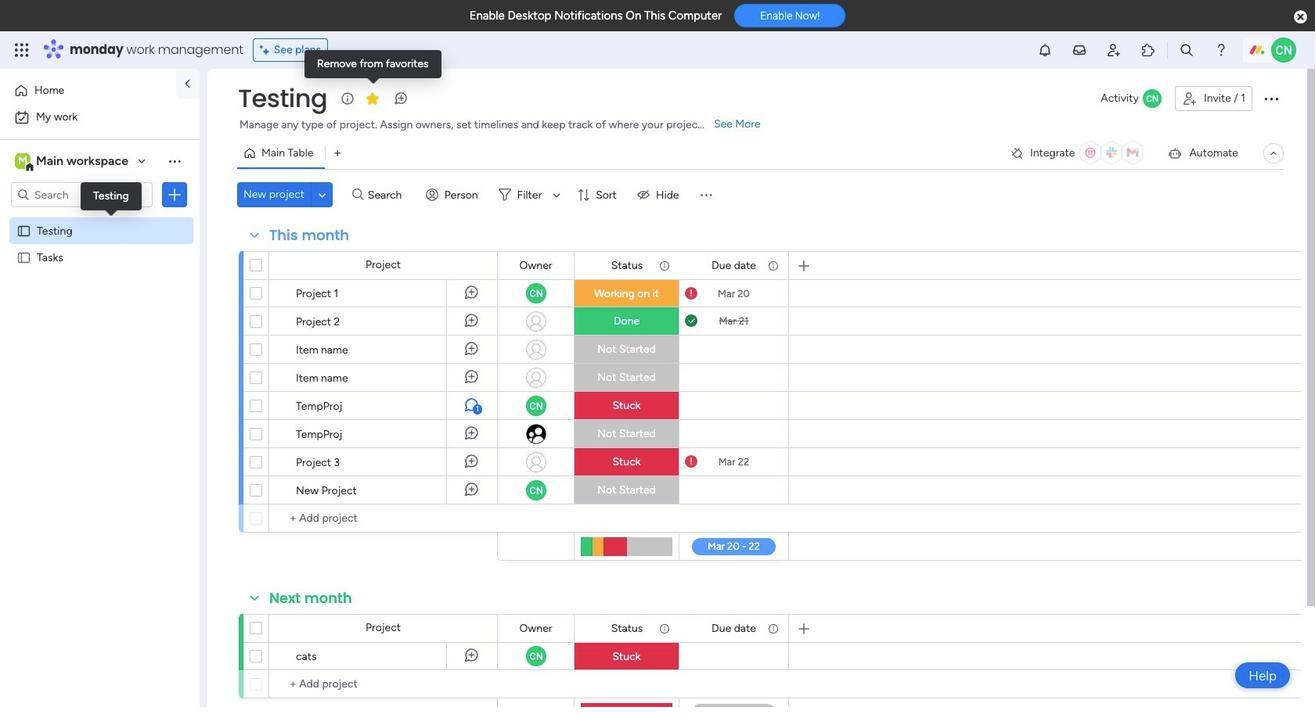 Task type: locate. For each thing, give the bounding box(es) containing it.
None field
[[234, 82, 331, 115], [265, 226, 353, 246], [516, 257, 556, 274], [607, 257, 647, 274], [708, 257, 760, 274], [265, 589, 356, 609], [516, 621, 556, 638], [607, 621, 647, 638], [708, 621, 760, 638], [234, 82, 331, 115], [265, 226, 353, 246], [516, 257, 556, 274], [607, 257, 647, 274], [708, 257, 760, 274], [265, 589, 356, 609], [516, 621, 556, 638], [607, 621, 647, 638], [708, 621, 760, 638]]

collapse board header image
[[1268, 147, 1280, 160]]

0 horizontal spatial options image
[[167, 187, 182, 203]]

notifications image
[[1038, 42, 1053, 58]]

1 vertical spatial column information image
[[767, 623, 780, 636]]

invite members image
[[1107, 42, 1122, 58]]

options image
[[1262, 89, 1281, 108], [167, 187, 182, 203], [218, 471, 230, 510]]

0 vertical spatial options image
[[1262, 89, 1281, 108]]

v2 overdue deadline image
[[685, 286, 698, 301]]

workspace selection element
[[15, 152, 131, 172]]

2 vertical spatial options image
[[218, 471, 230, 510]]

column information image
[[767, 260, 780, 272], [767, 623, 780, 636]]

add view image
[[335, 148, 341, 159]]

0 vertical spatial option
[[9, 78, 167, 103]]

v2 done deadline image
[[685, 314, 698, 329]]

search everything image
[[1179, 42, 1195, 58]]

+ Add project text field
[[277, 510, 490, 529]]

1 column information image from the top
[[767, 260, 780, 272]]

public board image
[[16, 223, 31, 238], [16, 250, 31, 265]]

1 vertical spatial column information image
[[659, 623, 671, 636]]

Search in workspace field
[[33, 186, 131, 204]]

remove from favorites image
[[365, 90, 381, 106]]

option
[[9, 78, 167, 103], [9, 105, 190, 130], [0, 217, 200, 220]]

list box
[[0, 214, 200, 482]]

1 vertical spatial options image
[[167, 187, 182, 203]]

0 vertical spatial public board image
[[16, 223, 31, 238]]

1 vertical spatial public board image
[[16, 250, 31, 265]]

column information image
[[659, 260, 671, 272], [659, 623, 671, 636]]

Search field
[[364, 184, 411, 206]]

1 vertical spatial option
[[9, 105, 190, 130]]

0 vertical spatial column information image
[[659, 260, 671, 272]]

select product image
[[14, 42, 30, 58]]

0 vertical spatial column information image
[[767, 260, 780, 272]]



Task type: vqa. For each thing, say whether or not it's contained in the screenshot.
v2 search icon
yes



Task type: describe. For each thing, give the bounding box(es) containing it.
monday marketplace image
[[1141, 42, 1157, 58]]

2 vertical spatial option
[[0, 217, 200, 220]]

1 column information image from the top
[[659, 260, 671, 272]]

see plans image
[[260, 42, 274, 59]]

dapulse close image
[[1295, 9, 1308, 25]]

2 public board image from the top
[[16, 250, 31, 265]]

start a board discussion image
[[393, 91, 409, 107]]

show board description image
[[338, 91, 357, 107]]

+ Add project text field
[[277, 676, 490, 695]]

v2 overdue deadline image
[[685, 455, 698, 470]]

workspace options image
[[167, 153, 182, 169]]

arrow down image
[[548, 186, 566, 204]]

workspace image
[[15, 153, 31, 170]]

2 column information image from the top
[[767, 623, 780, 636]]

1 horizontal spatial options image
[[218, 471, 230, 510]]

help image
[[1214, 42, 1230, 58]]

menu image
[[698, 187, 714, 203]]

2 column information image from the top
[[659, 623, 671, 636]]

board activity image
[[1143, 89, 1162, 108]]

angle down image
[[319, 189, 326, 201]]

cool name image
[[1272, 38, 1297, 63]]

1 public board image from the top
[[16, 223, 31, 238]]

2 horizontal spatial options image
[[1262, 89, 1281, 108]]

update feed image
[[1072, 42, 1088, 58]]

v2 search image
[[353, 186, 364, 204]]



